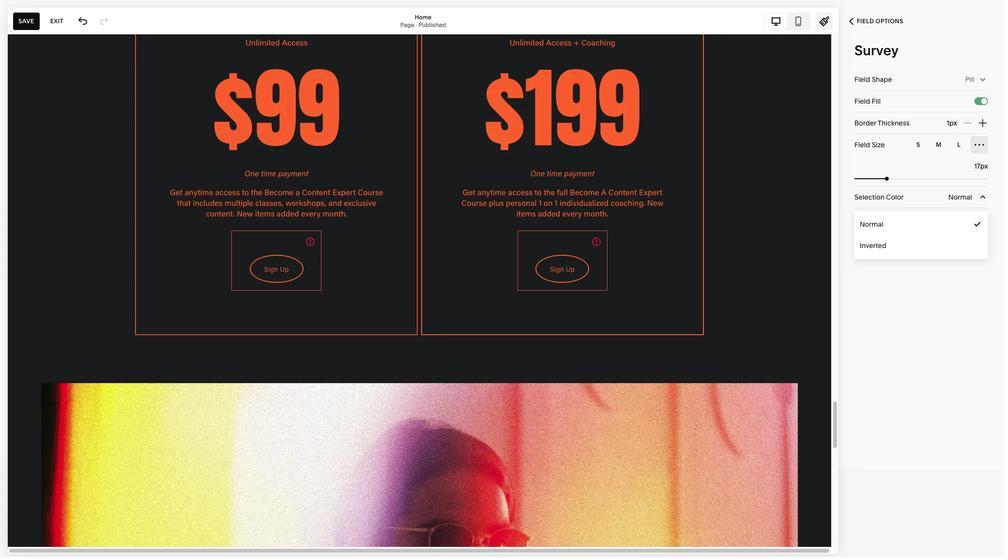 Task type: describe. For each thing, give the bounding box(es) containing it.
field shape
[[855, 75, 893, 84]]

thickness
[[878, 119, 911, 127]]

out
[[542, 540, 553, 548]]

selection color
[[855, 193, 904, 202]]

normal inside list box
[[861, 220, 884, 229]]

border
[[855, 119, 877, 127]]

save button
[[13, 12, 40, 30]]

field for field options
[[858, 17, 875, 25]]

selection
[[855, 193, 885, 202]]

color
[[887, 193, 904, 202]]

field options
[[858, 17, 904, 25]]

home
[[415, 13, 432, 21]]

your
[[562, 540, 576, 548]]

exit button
[[45, 12, 69, 30]]

in
[[413, 540, 419, 548]]

to
[[492, 540, 499, 548]]

Border Thickness field
[[926, 112, 958, 134]]

page
[[401, 21, 415, 28]]

border thickness
[[855, 119, 911, 127]]

1 horizontal spatial normal
[[949, 193, 973, 202]]

m
[[937, 141, 942, 148]]

14
[[421, 540, 427, 548]]

field options button
[[839, 11, 915, 32]]

ends
[[396, 540, 412, 548]]

upgrade
[[447, 540, 476, 548]]

home page · published
[[401, 13, 446, 28]]

the
[[513, 540, 523, 548]]

your
[[366, 540, 381, 548]]

published
[[419, 21, 446, 28]]

pill
[[966, 75, 975, 84]]

field fill
[[855, 97, 881, 106]]



Task type: locate. For each thing, give the bounding box(es) containing it.
1 vertical spatial normal
[[861, 220, 884, 229]]

field for field fill
[[855, 97, 871, 106]]

option group containing s
[[910, 136, 989, 154]]

field left fill
[[855, 97, 871, 106]]

fill
[[872, 97, 881, 106]]

tab list
[[766, 13, 810, 29]]

most
[[525, 540, 541, 548]]

your trial ends in 14 days. upgrade now to get the most out of your site.
[[366, 540, 591, 548]]

save
[[18, 17, 34, 24]]

size
[[872, 141, 886, 149]]

exit
[[50, 17, 64, 24]]

field inside button
[[858, 17, 875, 25]]

normal
[[949, 193, 973, 202], [861, 220, 884, 229]]

0 vertical spatial normal
[[949, 193, 973, 202]]

site.
[[578, 540, 591, 548]]

shape
[[872, 75, 893, 84]]

s
[[917, 141, 921, 148]]

None range field
[[855, 177, 989, 181]]

field
[[858, 17, 875, 25], [855, 75, 871, 84], [855, 97, 871, 106], [855, 141, 871, 149]]

trial
[[382, 540, 394, 548]]

l
[[958, 141, 962, 148]]

option group
[[910, 136, 989, 154]]

survey
[[855, 42, 899, 59]]

options
[[876, 17, 904, 25]]

list box containing normal
[[855, 214, 989, 256]]

of
[[554, 540, 561, 548]]

field for field shape
[[855, 75, 871, 84]]

field left options
[[858, 17, 875, 25]]

field left size
[[855, 141, 871, 149]]

now
[[477, 540, 491, 548]]

0 horizontal spatial normal
[[861, 220, 884, 229]]

get
[[500, 540, 511, 548]]

field size
[[855, 141, 886, 149]]

days.
[[429, 540, 446, 548]]

None field
[[957, 161, 989, 172], [855, 187, 989, 208], [957, 161, 989, 172], [855, 187, 989, 208]]

field left shape
[[855, 75, 871, 84]]

list box
[[855, 214, 989, 256]]

·
[[416, 21, 417, 28]]

inverted
[[861, 241, 887, 250]]

field for field size
[[855, 141, 871, 149]]



Task type: vqa. For each thing, say whether or not it's contained in the screenshot.
now in the bottom left of the page
yes



